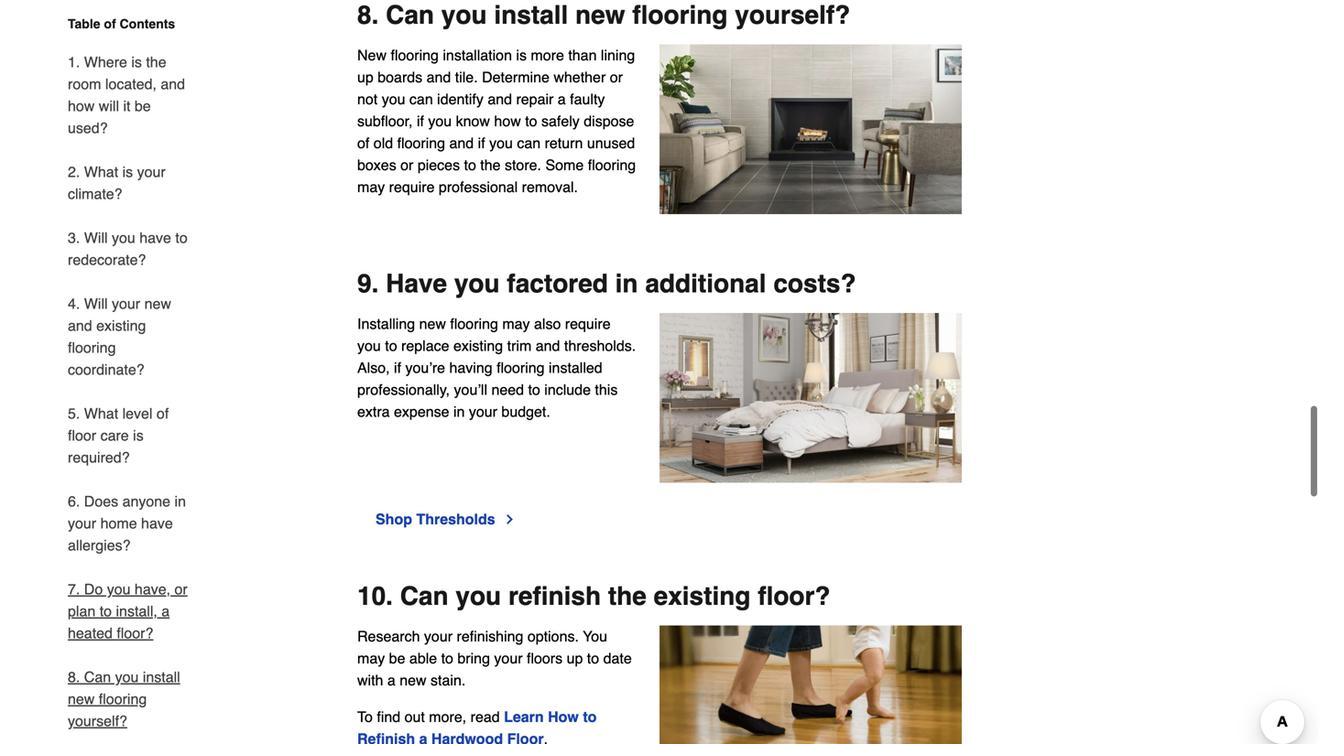 Task type: describe. For each thing, give the bounding box(es) containing it.
5. what level of floor care is required? link
[[68, 392, 191, 480]]

and left tile.
[[427, 68, 451, 85]]

9.
[[357, 269, 379, 299]]

new
[[357, 47, 387, 63]]

4. will your new and existing flooring coordinate?
[[68, 295, 171, 378]]

unused
[[587, 134, 635, 151]]

refinish
[[508, 582, 601, 611]]

is inside 5. what level of floor care is required?
[[133, 427, 144, 444]]

to inside learn how to refinish a hardwood floor
[[583, 709, 597, 726]]

bring
[[458, 650, 490, 667]]

table
[[68, 16, 100, 31]]

if inside installing new flooring may also require you to replace existing trim and thresholds. also, if you're having flooring installed professionally, you'll need to include this extra expense in your budget.
[[394, 359, 401, 376]]

9. have you factored in additional costs?
[[357, 269, 856, 299]]

know
[[456, 112, 490, 129]]

table of contents
[[68, 16, 175, 31]]

the inside new flooring installation is more than lining up boards and tile. determine whether or not you can identify and repair a faulty subfloor, if you know how to safely dispose of old flooring and if you can return unused boxes or pieces to the store. some flooring may require professional removal.
[[480, 156, 501, 173]]

flooring inside 8. can you install new flooring yourself?
[[99, 691, 147, 708]]

install,
[[116, 603, 157, 620]]

installed
[[549, 359, 603, 376]]

how inside the 1. where is the room located, and how will it be used?
[[68, 98, 95, 115]]

0 vertical spatial floor?
[[758, 582, 831, 611]]

safely
[[541, 112, 580, 129]]

require inside new flooring installation is more than lining up boards and tile. determine whether or not you can identify and repair a faulty subfloor, if you know how to safely dispose of old flooring and if you can return unused boxes or pieces to the store. some flooring may require professional removal.
[[389, 178, 435, 195]]

installing
[[357, 315, 415, 332]]

does
[[84, 493, 118, 510]]

existing for your
[[96, 317, 146, 334]]

you
[[583, 628, 608, 645]]

repair
[[516, 90, 554, 107]]

chevron right image
[[503, 513, 517, 527]]

expense
[[394, 403, 449, 420]]

existing for you
[[654, 582, 751, 611]]

table of contents element
[[53, 15, 191, 745]]

boxes
[[357, 156, 396, 173]]

6. does anyone in your home have allergies?
[[68, 493, 186, 554]]

read
[[471, 709, 500, 726]]

learn how to refinish a hardwood floor
[[357, 709, 597, 745]]

budget.
[[502, 403, 550, 420]]

to find out more, read
[[357, 709, 504, 726]]

floors
[[527, 650, 563, 667]]

have inside 3. will you have to redecorate?
[[139, 230, 171, 246]]

new inside research your refinishing options. you may be able to bring your floors up to date with a new stain.
[[400, 672, 427, 689]]

new flooring installation is more than lining up boards and tile. determine whether or not you can identify and repair a faulty subfloor, if you know how to safely dispose of old flooring and if you can return unused boxes or pieces to the store. some flooring may require professional removal.
[[357, 47, 636, 195]]

0 vertical spatial install
[[494, 0, 568, 30]]

a inside 7. do you have, or plan to install, a heated floor?
[[162, 603, 170, 620]]

have
[[386, 269, 447, 299]]

pieces
[[418, 156, 460, 173]]

a inside learn how to refinish a hardwood floor
[[419, 731, 427, 745]]

installation
[[443, 47, 512, 63]]

new inside installing new flooring may also require you to replace existing trim and thresholds. also, if you're having flooring installed professionally, you'll need to include this extra expense in your budget.
[[419, 315, 446, 332]]

find
[[377, 709, 401, 726]]

7.
[[68, 581, 80, 598]]

whether
[[554, 68, 606, 85]]

this
[[595, 381, 618, 398]]

level
[[122, 405, 153, 422]]

tile.
[[455, 68, 478, 85]]

research
[[357, 628, 420, 645]]

2 vertical spatial the
[[608, 582, 647, 611]]

7. do you have, or plan to install, a heated floor?
[[68, 581, 188, 642]]

1. where is the room located, and how will it be used? link
[[68, 40, 191, 150]]

more
[[531, 47, 564, 63]]

will for 3.
[[84, 230, 108, 246]]

refinish
[[357, 731, 415, 745]]

you down the boards
[[382, 90, 405, 107]]

5.
[[68, 405, 80, 422]]

your inside installing new flooring may also require you to replace existing trim and thresholds. also, if you're having flooring installed professionally, you'll need to include this extra expense in your budget.
[[469, 403, 497, 420]]

require inside installing new flooring may also require you to replace existing trim and thresholds. also, if you're having flooring installed professionally, you'll need to include this extra expense in your budget.
[[565, 315, 611, 332]]

new up lining
[[575, 0, 625, 30]]

learn how to refinish a hardwood floor link
[[357, 709, 597, 745]]

factored
[[507, 269, 608, 299]]

flooring up pieces
[[397, 134, 445, 151]]

also
[[534, 315, 561, 332]]

it
[[123, 98, 131, 115]]

0 horizontal spatial of
[[104, 16, 116, 31]]

additional
[[645, 269, 766, 299]]

a inside research your refinishing options. you may be able to bring your floors up to date with a new stain.
[[387, 672, 396, 689]]

up inside new flooring installation is more than lining up boards and tile. determine whether or not you can identify and repair a faulty subfloor, if you know how to safely dispose of old flooring and if you can return unused boxes or pieces to the store. some flooring may require professional removal.
[[357, 68, 374, 85]]

flooring inside 4. will your new and existing flooring coordinate?
[[68, 339, 116, 356]]

where
[[84, 54, 127, 71]]

room
[[68, 76, 101, 93]]

can inside 8. can you install new flooring yourself?
[[84, 669, 111, 686]]

5. what level of floor care is required?
[[68, 405, 169, 466]]

flooring down "trim"
[[497, 359, 545, 376]]

or inside 7. do you have, or plan to install, a heated floor?
[[175, 581, 188, 598]]

0 horizontal spatial can
[[409, 90, 433, 107]]

required?
[[68, 449, 130, 466]]

is inside new flooring installation is more than lining up boards and tile. determine whether or not you can identify and repair a faulty subfloor, if you know how to safely dispose of old flooring and if you can return unused boxes or pieces to the store. some flooring may require professional removal.
[[516, 47, 527, 63]]

shop
[[376, 511, 412, 528]]

contents
[[120, 16, 175, 31]]

flooring up the boards
[[391, 47, 439, 63]]

date
[[603, 650, 632, 667]]

you inside installing new flooring may also require you to replace existing trim and thresholds. also, if you're having flooring installed professionally, you'll need to include this extra expense in your budget.
[[357, 337, 381, 354]]

10.
[[357, 582, 393, 611]]

to inside 3. will you have to redecorate?
[[175, 230, 188, 246]]

floor? inside 7. do you have, or plan to install, a heated floor?
[[117, 625, 153, 642]]

0 vertical spatial or
[[610, 68, 623, 85]]

may inside installing new flooring may also require you to replace existing trim and thresholds. also, if you're having flooring installed professionally, you'll need to include this extra expense in your budget.
[[502, 315, 530, 332]]

options.
[[528, 628, 579, 645]]

identify
[[437, 90, 484, 107]]

and down know at the top left of page
[[449, 134, 474, 151]]

boards
[[378, 68, 423, 85]]

located,
[[105, 76, 157, 93]]

learn
[[504, 709, 544, 726]]

return
[[545, 134, 583, 151]]

faulty
[[570, 90, 605, 107]]

store.
[[505, 156, 541, 173]]

extra
[[357, 403, 390, 420]]

be inside the 1. where is the room located, and how will it be used?
[[135, 98, 151, 115]]

have,
[[135, 581, 170, 598]]

6. does anyone in your home have allergies? link
[[68, 480, 191, 568]]

may inside new flooring installation is more than lining up boards and tile. determine whether or not you can identify and repair a faulty subfloor, if you know how to safely dispose of old flooring and if you can return unused boxes or pieces to the store. some flooring may require professional removal.
[[357, 178, 385, 195]]

3.
[[68, 230, 80, 246]]

shop thresholds link
[[376, 509, 517, 531]]

with
[[357, 672, 383, 689]]

not
[[357, 90, 378, 107]]

be inside research your refinishing options. you may be able to bring your floors up to date with a new stain.
[[389, 650, 405, 667]]

have inside 6. does anyone in your home have allergies?
[[141, 515, 173, 532]]

4. will your new and existing flooring coordinate? link
[[68, 282, 191, 392]]

dispose
[[584, 112, 634, 129]]

plan
[[68, 603, 96, 620]]

will
[[99, 98, 119, 115]]

redecorate?
[[68, 251, 146, 268]]

you inside 7. do you have, or plan to install, a heated floor?
[[107, 581, 131, 598]]

out
[[405, 709, 425, 726]]

to
[[357, 709, 373, 726]]

1 horizontal spatial yourself?
[[735, 0, 850, 30]]

anyone
[[122, 493, 170, 510]]

you up installation
[[441, 0, 487, 30]]



Task type: locate. For each thing, give the bounding box(es) containing it.
what up climate?
[[84, 164, 118, 180]]

1 vertical spatial what
[[84, 405, 118, 422]]

climate?
[[68, 186, 122, 202]]

existing inside 4. will your new and existing flooring coordinate?
[[96, 317, 146, 334]]

is inside the 1. where is the room located, and how will it be used?
[[131, 54, 142, 71]]

or down lining
[[610, 68, 623, 85]]

of inside 5. what level of floor care is required?
[[157, 405, 169, 422]]

1 horizontal spatial 8.
[[357, 0, 379, 30]]

0 vertical spatial if
[[417, 112, 424, 129]]

if down know at the top left of page
[[478, 134, 485, 151]]

8. can you install new flooring yourself? up lining
[[357, 0, 850, 30]]

can down the boards
[[409, 90, 433, 107]]

your inside 2. what is your climate?
[[137, 164, 166, 180]]

a down the to find out more, read
[[419, 731, 427, 745]]

2 vertical spatial in
[[175, 493, 186, 510]]

floor? up a mother and baby walking on a hardwood floor. image
[[758, 582, 831, 611]]

2 horizontal spatial of
[[357, 134, 370, 151]]

can up store.
[[517, 134, 541, 151]]

1 vertical spatial in
[[453, 403, 465, 420]]

1 vertical spatial require
[[565, 315, 611, 332]]

install
[[494, 0, 568, 30], [143, 669, 180, 686]]

you right do
[[107, 581, 131, 598]]

stain.
[[431, 672, 466, 689]]

new down able
[[400, 672, 427, 689]]

in right "anyone"
[[175, 493, 186, 510]]

and
[[427, 68, 451, 85], [161, 76, 185, 93], [488, 90, 512, 107], [449, 134, 474, 151], [68, 317, 92, 334], [536, 337, 560, 354]]

research your refinishing options. you may be able to bring your floors up to date with a new stain.
[[357, 628, 632, 689]]

require
[[389, 178, 435, 195], [565, 315, 611, 332]]

will for 4.
[[84, 295, 108, 312]]

2 horizontal spatial the
[[608, 582, 647, 611]]

yourself?
[[735, 0, 850, 30], [68, 713, 127, 730]]

1 horizontal spatial 8. can you install new flooring yourself?
[[357, 0, 850, 30]]

you're
[[405, 359, 445, 376]]

7. do you have, or plan to install, a heated floor? link
[[68, 568, 191, 656]]

the up located,
[[146, 54, 166, 71]]

the up professional
[[480, 156, 501, 173]]

will inside 3. will you have to redecorate?
[[84, 230, 108, 246]]

require down pieces
[[389, 178, 435, 195]]

0 vertical spatial of
[[104, 16, 116, 31]]

new inside 8. can you install new flooring yourself?
[[68, 691, 95, 708]]

more,
[[429, 709, 467, 726]]

is up the determine
[[516, 47, 527, 63]]

require up "thresholds." at the left top
[[565, 315, 611, 332]]

0 vertical spatial yourself?
[[735, 0, 850, 30]]

1 horizontal spatial floor?
[[758, 582, 831, 611]]

will
[[84, 230, 108, 246], [84, 295, 108, 312]]

1 vertical spatial of
[[357, 134, 370, 151]]

up
[[357, 68, 374, 85], [567, 650, 583, 667]]

install down install,
[[143, 669, 180, 686]]

1 horizontal spatial how
[[494, 112, 521, 129]]

is up climate?
[[122, 164, 133, 180]]

to up professional
[[464, 156, 476, 173]]

0 vertical spatial the
[[146, 54, 166, 71]]

1 vertical spatial existing
[[453, 337, 503, 354]]

1 vertical spatial yourself?
[[68, 713, 127, 730]]

professionally,
[[357, 381, 450, 398]]

you right have
[[454, 269, 500, 299]]

0 vertical spatial what
[[84, 164, 118, 180]]

2 vertical spatial may
[[357, 650, 385, 667]]

8. can you install new flooring yourself? down heated
[[68, 669, 180, 730]]

1 vertical spatial 8.
[[68, 669, 80, 686]]

1 vertical spatial can
[[400, 582, 449, 611]]

you down 7. do you have, or plan to install, a heated floor? link
[[115, 669, 139, 686]]

to down installing
[[385, 337, 397, 354]]

1 horizontal spatial or
[[401, 156, 414, 173]]

in inside installing new flooring may also require you to replace existing trim and thresholds. also, if you're having flooring installed professionally, you'll need to include this extra expense in your budget.
[[453, 403, 465, 420]]

you up also,
[[357, 337, 381, 354]]

2 vertical spatial if
[[394, 359, 401, 376]]

in up "thresholds." at the left top
[[615, 269, 638, 299]]

0 horizontal spatial how
[[68, 98, 95, 115]]

flooring up the coordinate?
[[68, 339, 116, 356]]

able
[[409, 650, 437, 667]]

0 horizontal spatial require
[[389, 178, 435, 195]]

the up date
[[608, 582, 647, 611]]

how right know at the top left of page
[[494, 112, 521, 129]]

removal.
[[522, 178, 578, 195]]

allergies?
[[68, 537, 131, 554]]

2 horizontal spatial existing
[[654, 582, 751, 611]]

to up budget.
[[528, 381, 540, 398]]

3. will you have to redecorate?
[[68, 230, 188, 268]]

8. can you install new flooring yourself?
[[357, 0, 850, 30], [68, 669, 180, 730]]

1 horizontal spatial up
[[567, 650, 583, 667]]

to
[[525, 112, 537, 129], [464, 156, 476, 173], [175, 230, 188, 246], [385, 337, 397, 354], [528, 381, 540, 398], [100, 603, 112, 620], [441, 650, 453, 667], [587, 650, 599, 667], [583, 709, 597, 726]]

existing
[[96, 317, 146, 334], [453, 337, 503, 354], [654, 582, 751, 611]]

and inside installing new flooring may also require you to replace existing trim and thresholds. also, if you're having flooring installed professionally, you'll need to include this extra expense in your budget.
[[536, 337, 560, 354]]

may up "trim"
[[502, 315, 530, 332]]

can down heated
[[84, 669, 111, 686]]

2 vertical spatial existing
[[654, 582, 751, 611]]

1 vertical spatial be
[[389, 650, 405, 667]]

0 vertical spatial will
[[84, 230, 108, 246]]

a right with
[[387, 672, 396, 689]]

will right 4.
[[84, 295, 108, 312]]

a modern living room with a fireplace, light tiled walls, a beige sofa and dark tiled floors. image
[[660, 44, 962, 214]]

8. up new
[[357, 0, 379, 30]]

yourself? inside 8. can you install new flooring yourself?
[[68, 713, 127, 730]]

8. down heated
[[68, 669, 80, 686]]

0 vertical spatial have
[[139, 230, 171, 246]]

may down boxes
[[357, 178, 385, 195]]

new down heated
[[68, 691, 95, 708]]

a inside new flooring installation is more than lining up boards and tile. determine whether or not you can identify and repair a faulty subfloor, if you know how to safely dispose of old flooring and if you can return unused boxes or pieces to the store. some flooring may require professional removal.
[[558, 90, 566, 107]]

6.
[[68, 493, 80, 510]]

to up stain.
[[441, 650, 453, 667]]

if
[[417, 112, 424, 129], [478, 134, 485, 151], [394, 359, 401, 376]]

0 vertical spatial can
[[386, 0, 434, 30]]

shop thresholds
[[376, 511, 495, 528]]

1 horizontal spatial require
[[565, 315, 611, 332]]

10. can you refinish the existing floor?
[[357, 582, 831, 611]]

to down 2. what is your climate? link
[[175, 230, 188, 246]]

1.
[[68, 54, 80, 71]]

have up redecorate?
[[139, 230, 171, 246]]

2 vertical spatial or
[[175, 581, 188, 598]]

of
[[104, 16, 116, 31], [357, 134, 370, 151], [157, 405, 169, 422]]

2 horizontal spatial or
[[610, 68, 623, 85]]

and down 4.
[[68, 317, 92, 334]]

you inside 3. will you have to redecorate?
[[112, 230, 135, 246]]

old
[[374, 134, 393, 151]]

is
[[516, 47, 527, 63], [131, 54, 142, 71], [122, 164, 133, 180], [133, 427, 144, 444]]

1 vertical spatial install
[[143, 669, 180, 686]]

you inside 8. can you install new flooring yourself?
[[115, 669, 139, 686]]

how
[[548, 709, 579, 726]]

hardwood
[[431, 731, 503, 745]]

coordinate?
[[68, 361, 144, 378]]

1 vertical spatial up
[[567, 650, 583, 667]]

of right table on the top of page
[[104, 16, 116, 31]]

0 horizontal spatial if
[[394, 359, 401, 376]]

2 will from the top
[[84, 295, 108, 312]]

if up professionally,
[[394, 359, 401, 376]]

new up replace
[[419, 315, 446, 332]]

of left "old"
[[357, 134, 370, 151]]

floor? down install,
[[117, 625, 153, 642]]

0 horizontal spatial or
[[175, 581, 188, 598]]

2 horizontal spatial in
[[615, 269, 638, 299]]

1 horizontal spatial of
[[157, 405, 169, 422]]

heated
[[68, 625, 113, 642]]

how inside new flooring installation is more than lining up boards and tile. determine whether or not you can identify and repair a faulty subfloor, if you know how to safely dispose of old flooring and if you can return unused boxes or pieces to the store. some flooring may require professional removal.
[[494, 112, 521, 129]]

1 horizontal spatial be
[[389, 650, 405, 667]]

1 horizontal spatial if
[[417, 112, 424, 129]]

and down the determine
[[488, 90, 512, 107]]

lining
[[601, 47, 635, 63]]

0 horizontal spatial 8.
[[68, 669, 80, 686]]

professional
[[439, 178, 518, 195]]

what up care
[[84, 405, 118, 422]]

8. inside 8. can you install new flooring yourself?
[[68, 669, 80, 686]]

some
[[546, 156, 584, 173]]

is up located,
[[131, 54, 142, 71]]

0 vertical spatial require
[[389, 178, 435, 195]]

what inside 2. what is your climate?
[[84, 164, 118, 180]]

will right 3.
[[84, 230, 108, 246]]

you up redecorate?
[[112, 230, 135, 246]]

may inside research your refinishing options. you may be able to bring your floors up to date with a new stain.
[[357, 650, 385, 667]]

a up 'safely'
[[558, 90, 566, 107]]

0 vertical spatial 8. can you install new flooring yourself?
[[357, 0, 850, 30]]

2 vertical spatial of
[[157, 405, 169, 422]]

0 vertical spatial can
[[409, 90, 433, 107]]

existing inside installing new flooring may also require you to replace existing trim and thresholds. also, if you're having flooring installed professionally, you'll need to include this extra expense in your budget.
[[453, 337, 503, 354]]

your inside 6. does anyone in your home have allergies?
[[68, 515, 96, 532]]

have down "anyone"
[[141, 515, 173, 532]]

0 horizontal spatial up
[[357, 68, 374, 85]]

a bedroom with light white and gray walls, linen furniture and light hardwood floors. image
[[660, 313, 962, 483]]

1 vertical spatial have
[[141, 515, 173, 532]]

0 vertical spatial up
[[357, 68, 374, 85]]

flooring down unused
[[588, 156, 636, 173]]

in down you'll
[[453, 403, 465, 420]]

and right located,
[[161, 76, 185, 93]]

2. what is your climate?
[[68, 164, 166, 202]]

0 horizontal spatial in
[[175, 493, 186, 510]]

0 vertical spatial may
[[357, 178, 385, 195]]

floor?
[[758, 582, 831, 611], [117, 625, 153, 642]]

what for climate?
[[84, 164, 118, 180]]

8. can you install new flooring yourself? inside table of contents element
[[68, 669, 180, 730]]

is down level at the bottom left
[[133, 427, 144, 444]]

do
[[84, 581, 103, 598]]

up down you
[[567, 650, 583, 667]]

floor
[[507, 731, 544, 745]]

to right how
[[583, 709, 597, 726]]

if right subfloor,
[[417, 112, 424, 129]]

new inside 4. will your new and existing flooring coordinate?
[[144, 295, 171, 312]]

0 vertical spatial in
[[615, 269, 638, 299]]

to right plan
[[100, 603, 112, 620]]

2 what from the top
[[84, 405, 118, 422]]

install inside 8. can you install new flooring yourself?
[[143, 669, 180, 686]]

0 horizontal spatial be
[[135, 98, 151, 115]]

the
[[146, 54, 166, 71], [480, 156, 501, 173], [608, 582, 647, 611]]

1 vertical spatial the
[[480, 156, 501, 173]]

how down room
[[68, 98, 95, 115]]

1 vertical spatial 8. can you install new flooring yourself?
[[68, 669, 180, 730]]

flooring up the having
[[450, 315, 498, 332]]

8. can you install new flooring yourself? link
[[68, 656, 191, 744]]

of right level at the bottom left
[[157, 405, 169, 422]]

you up refinishing at the bottom left of the page
[[456, 582, 501, 611]]

trim
[[507, 337, 532, 354]]

2 horizontal spatial if
[[478, 134, 485, 151]]

will inside 4. will your new and existing flooring coordinate?
[[84, 295, 108, 312]]

in
[[615, 269, 638, 299], [453, 403, 465, 420], [175, 493, 186, 510]]

1 will from the top
[[84, 230, 108, 246]]

can for a mother and baby walking on a hardwood floor. image
[[400, 582, 449, 611]]

your inside 4. will your new and existing flooring coordinate?
[[112, 295, 140, 312]]

2 vertical spatial can
[[84, 669, 111, 686]]

the inside the 1. where is the room located, and how will it be used?
[[146, 54, 166, 71]]

you down identify
[[428, 112, 452, 129]]

or right have, at the left bottom
[[175, 581, 188, 598]]

be
[[135, 98, 151, 115], [389, 650, 405, 667]]

a down have, at the left bottom
[[162, 603, 170, 620]]

0 vertical spatial 8.
[[357, 0, 379, 30]]

have
[[139, 230, 171, 246], [141, 515, 173, 532]]

1 vertical spatial or
[[401, 156, 414, 173]]

can up new
[[386, 0, 434, 30]]

1 horizontal spatial in
[[453, 403, 465, 420]]

to down you
[[587, 650, 599, 667]]

flooring up lining
[[632, 0, 728, 30]]

your
[[137, 164, 166, 180], [112, 295, 140, 312], [469, 403, 497, 420], [68, 515, 96, 532], [424, 628, 453, 645], [494, 650, 523, 667]]

floor
[[68, 427, 96, 444]]

up up 'not' at the left top of the page
[[357, 68, 374, 85]]

to inside 7. do you have, or plan to install, a heated floor?
[[100, 603, 112, 620]]

1 what from the top
[[84, 164, 118, 180]]

what inside 5. what level of floor care is required?
[[84, 405, 118, 422]]

or
[[610, 68, 623, 85], [401, 156, 414, 173], [175, 581, 188, 598]]

can
[[386, 0, 434, 30], [400, 582, 449, 611], [84, 669, 111, 686]]

costs?
[[774, 269, 856, 299]]

used?
[[68, 120, 108, 137]]

0 horizontal spatial 8. can you install new flooring yourself?
[[68, 669, 180, 730]]

0 horizontal spatial install
[[143, 669, 180, 686]]

determine
[[482, 68, 550, 85]]

can for the a modern living room with a fireplace, light tiled walls, a beige sofa and dark tiled floors. image
[[386, 0, 434, 30]]

1 vertical spatial will
[[84, 295, 108, 312]]

and inside 4. will your new and existing flooring coordinate?
[[68, 317, 92, 334]]

0 horizontal spatial floor?
[[117, 625, 153, 642]]

0 horizontal spatial existing
[[96, 317, 146, 334]]

to down repair
[[525, 112, 537, 129]]

is inside 2. what is your climate?
[[122, 164, 133, 180]]

0 horizontal spatial the
[[146, 54, 166, 71]]

or right boxes
[[401, 156, 414, 173]]

and inside the 1. where is the room located, and how will it be used?
[[161, 76, 185, 93]]

1 horizontal spatial existing
[[453, 337, 503, 354]]

and down 'also'
[[536, 337, 560, 354]]

2.
[[68, 164, 80, 180]]

install up more
[[494, 0, 568, 30]]

new
[[575, 0, 625, 30], [144, 295, 171, 312], [419, 315, 446, 332], [400, 672, 427, 689], [68, 691, 95, 708]]

1 vertical spatial floor?
[[117, 625, 153, 642]]

1 horizontal spatial install
[[494, 0, 568, 30]]

up inside research your refinishing options. you may be able to bring your floors up to date with a new stain.
[[567, 650, 583, 667]]

new down 3. will you have to redecorate? link
[[144, 295, 171, 312]]

1 horizontal spatial the
[[480, 156, 501, 173]]

how
[[68, 98, 95, 115], [494, 112, 521, 129]]

you up store.
[[489, 134, 513, 151]]

be right it
[[135, 98, 151, 115]]

1 vertical spatial if
[[478, 134, 485, 151]]

flooring down heated
[[99, 691, 147, 708]]

0 horizontal spatial yourself?
[[68, 713, 127, 730]]

1 horizontal spatial can
[[517, 134, 541, 151]]

may up with
[[357, 650, 385, 667]]

can
[[409, 90, 433, 107], [517, 134, 541, 151]]

can right 10. at the left
[[400, 582, 449, 611]]

be down research
[[389, 650, 405, 667]]

a
[[558, 90, 566, 107], [162, 603, 170, 620], [387, 672, 396, 689], [419, 731, 427, 745]]

0 vertical spatial existing
[[96, 317, 146, 334]]

0 vertical spatial be
[[135, 98, 151, 115]]

care
[[100, 427, 129, 444]]

also,
[[357, 359, 390, 376]]

home
[[100, 515, 137, 532]]

1 vertical spatial can
[[517, 134, 541, 151]]

of inside new flooring installation is more than lining up boards and tile. determine whether or not you can identify and repair a faulty subfloor, if you know how to safely dispose of old flooring and if you can return unused boxes or pieces to the store. some flooring may require professional removal.
[[357, 134, 370, 151]]

8.
[[357, 0, 379, 30], [68, 669, 80, 686]]

1 vertical spatial may
[[502, 315, 530, 332]]

what for floor
[[84, 405, 118, 422]]

a mother and baby walking on a hardwood floor. image
[[660, 626, 962, 745]]

thresholds
[[416, 511, 495, 528]]

subfloor,
[[357, 112, 413, 129]]

in inside 6. does anyone in your home have allergies?
[[175, 493, 186, 510]]

3. will you have to redecorate? link
[[68, 216, 191, 282]]



Task type: vqa. For each thing, say whether or not it's contained in the screenshot.
Jobsite Radios Type Jobsite bluetooth speaker image
no



